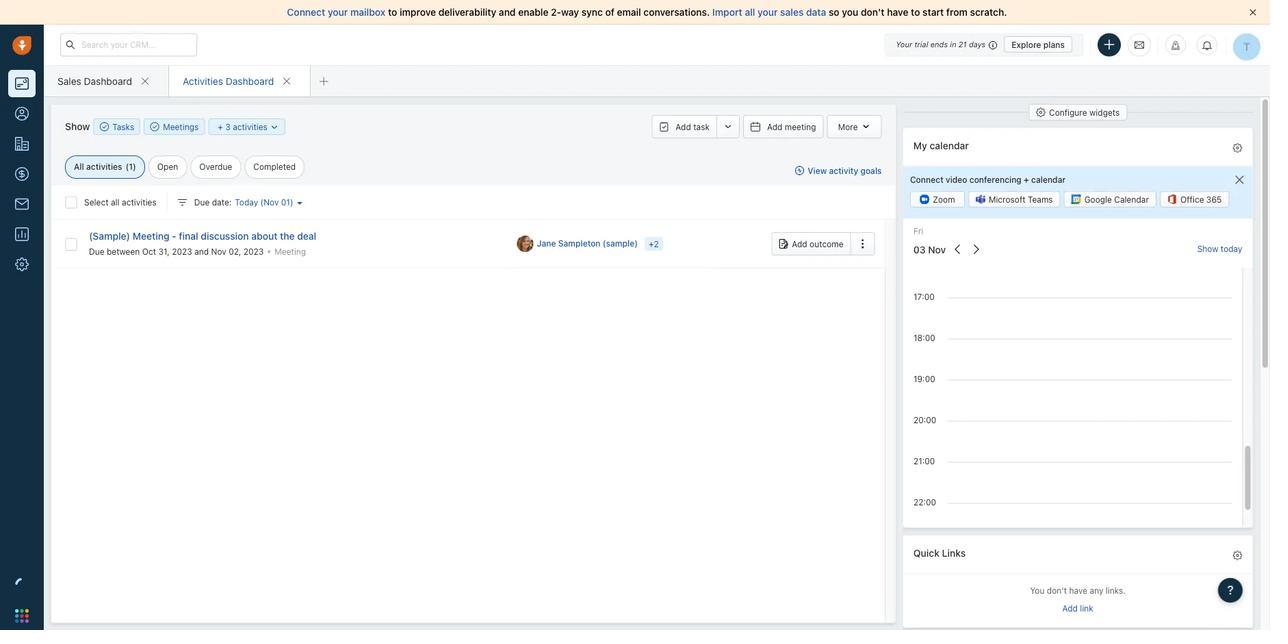 Task type: locate. For each thing, give the bounding box(es) containing it.
+ 3 activities button
[[208, 118, 286, 135]]

all activities ( 1 )
[[74, 162, 136, 172]]

due down "(sample)"
[[89, 247, 104, 256]]

0 vertical spatial have
[[888, 7, 909, 18]]

nov left 01
[[264, 198, 279, 207]]

show
[[65, 121, 90, 132], [1198, 244, 1219, 254]]

close image
[[1250, 9, 1257, 16]]

add inside button
[[676, 122, 691, 131]]

select all activities
[[84, 198, 157, 207]]

show left today
[[1198, 244, 1219, 254]]

19:00
[[914, 374, 936, 384]]

0 vertical spatial +
[[218, 122, 223, 132]]

your left sales
[[758, 7, 778, 18]]

add left task
[[676, 122, 691, 131]]

activities down 1
[[122, 198, 157, 207]]

microsoft
[[989, 194, 1026, 204]]

improve
[[400, 7, 436, 18]]

2 vertical spatial activities
[[122, 198, 157, 207]]

0 vertical spatial connect
[[287, 7, 325, 18]]

calendar up teams
[[1032, 174, 1066, 184]]

0 vertical spatial )
[[133, 162, 136, 172]]

1 vertical spatial don't
[[1047, 586, 1067, 595]]

between
[[107, 247, 140, 256]]

0 horizontal spatial all
[[111, 198, 120, 207]]

quick
[[914, 548, 940, 559]]

meeting up oct
[[133, 230, 170, 241]]

and
[[499, 7, 516, 18], [195, 247, 209, 256]]

0 vertical spatial show
[[65, 121, 90, 132]]

0 horizontal spatial due
[[89, 247, 104, 256]]

link
[[1081, 604, 1094, 613]]

sales
[[781, 7, 804, 18]]

nov
[[264, 198, 279, 207], [928, 244, 946, 256], [211, 247, 227, 256]]

all right "select"
[[111, 198, 120, 207]]

-
[[172, 230, 176, 241]]

+ 3 activities link
[[218, 120, 280, 133]]

show inside the "show today" link
[[1198, 244, 1219, 254]]

1 horizontal spatial (
[[261, 198, 264, 207]]

(sample) meeting - final discussion about the deal
[[89, 230, 317, 241]]

mailbox
[[351, 7, 386, 18]]

1 horizontal spatial due
[[194, 198, 210, 207]]

dashboard right sales
[[84, 75, 132, 87]]

1 vertical spatial )
[[290, 198, 293, 207]]

don't right you
[[1047, 586, 1067, 595]]

deliverability
[[439, 7, 497, 18]]

sync
[[582, 7, 603, 18]]

+ left 3
[[218, 122, 223, 132]]

1 horizontal spatial calendar
[[1032, 174, 1066, 184]]

add left outcome
[[792, 239, 808, 248]]

have
[[888, 7, 909, 18], [1070, 586, 1088, 595]]

) left "open"
[[133, 162, 136, 172]]

calendar
[[1115, 194, 1149, 204]]

0 horizontal spatial your
[[328, 7, 348, 18]]

03 nov
[[914, 244, 946, 256]]

2023 right 02,
[[244, 247, 264, 256]]

0 horizontal spatial 2023
[[172, 247, 192, 256]]

activities right 3
[[233, 122, 268, 132]]

( up select all activities
[[126, 162, 129, 172]]

2023 down final
[[172, 247, 192, 256]]

18:00
[[914, 333, 936, 343]]

office
[[1181, 194, 1205, 204]]

way
[[562, 7, 579, 18]]

1 horizontal spatial and
[[499, 7, 516, 18]]

(
[[126, 162, 129, 172], [261, 198, 264, 207]]

) for all activities ( 1 )
[[133, 162, 136, 172]]

deal
[[297, 230, 317, 241]]

2-
[[551, 7, 562, 18]]

+2
[[649, 239, 659, 248]]

sales
[[58, 75, 81, 87]]

0 horizontal spatial dashboard
[[84, 75, 132, 87]]

connect for connect video conferencing + calendar
[[910, 174, 944, 184]]

1 horizontal spatial 2023
[[244, 247, 264, 256]]

dashboard
[[84, 75, 132, 87], [226, 75, 274, 87]]

office 365
[[1181, 194, 1222, 204]]

your
[[328, 7, 348, 18], [758, 7, 778, 18]]

1 horizontal spatial your
[[758, 7, 778, 18]]

1 vertical spatial have
[[1070, 586, 1088, 595]]

meeting down the at the left top
[[275, 247, 306, 256]]

22:00
[[914, 498, 937, 507]]

0 horizontal spatial meeting
[[133, 230, 170, 241]]

connect
[[287, 7, 325, 18], [910, 174, 944, 184]]

to left start at the top right of page
[[912, 7, 921, 18]]

connect for connect your mailbox to improve deliverability and enable 2-way sync of email conversations. import all your sales data so you don't have to start from scratch.
[[287, 7, 325, 18]]

nov right 03
[[928, 244, 946, 256]]

add left meeting
[[768, 122, 783, 131]]

0 horizontal spatial have
[[888, 7, 909, 18]]

meeting
[[133, 230, 170, 241], [275, 247, 306, 256]]

0 horizontal spatial connect
[[287, 7, 325, 18]]

add link
[[1063, 604, 1094, 613]]

to right mailbox
[[388, 7, 397, 18]]

connect your mailbox to improve deliverability and enable 2-way sync of email conversations. import all your sales data so you don't have to start from scratch.
[[287, 7, 1008, 18]]

20:00
[[914, 415, 937, 425]]

31,
[[159, 247, 170, 256]]

1 horizontal spatial don't
[[1047, 586, 1067, 595]]

connect your mailbox link
[[287, 7, 388, 18]]

add left link
[[1063, 604, 1078, 613]]

show for show
[[65, 121, 90, 132]]

oct
[[142, 247, 156, 256]]

0 horizontal spatial (
[[126, 162, 129, 172]]

1 horizontal spatial show
[[1198, 244, 1219, 254]]

0 horizontal spatial don't
[[861, 7, 885, 18]]

0 vertical spatial (
[[126, 162, 129, 172]]

1 horizontal spatial +
[[1024, 174, 1029, 184]]

1 vertical spatial due
[[89, 247, 104, 256]]

all
[[745, 7, 756, 18], [111, 198, 120, 207]]

jane sampleton (sample)
[[537, 239, 638, 248]]

1 vertical spatial show
[[1198, 244, 1219, 254]]

to
[[388, 7, 397, 18], [912, 7, 921, 18]]

add task
[[676, 122, 710, 131]]

calendar
[[930, 140, 969, 151], [1032, 174, 1066, 184]]

don't right you at top
[[861, 7, 885, 18]]

microsoft teams button
[[969, 191, 1061, 207]]

activities
[[183, 75, 223, 87]]

due left date: at left
[[194, 198, 210, 207]]

nov left 02,
[[211, 247, 227, 256]]

conferencing
[[970, 174, 1022, 184]]

1 horizontal spatial meeting
[[275, 247, 306, 256]]

due for due between oct 31, 2023 and nov 02, 2023
[[89, 247, 104, 256]]

17:00
[[914, 292, 935, 302]]

discussion
[[201, 230, 249, 241]]

0 horizontal spatial )
[[133, 162, 136, 172]]

your
[[897, 40, 913, 49]]

import all your sales data link
[[713, 7, 829, 18]]

0 horizontal spatial +
[[218, 122, 223, 132]]

) up the at the left top
[[290, 198, 293, 207]]

0 vertical spatial due
[[194, 198, 210, 207]]

view
[[808, 166, 827, 175]]

0 vertical spatial all
[[745, 7, 756, 18]]

1 horizontal spatial to
[[912, 7, 921, 18]]

add task button
[[652, 115, 717, 138]]

and down (sample) meeting - final discussion about the deal link
[[195, 247, 209, 256]]

more
[[839, 122, 858, 131]]

0 horizontal spatial nov
[[211, 247, 227, 256]]

fri
[[914, 226, 924, 236]]

1 horizontal spatial )
[[290, 198, 293, 207]]

1 vertical spatial +
[[1024, 174, 1029, 184]]

+ up microsoft teams
[[1024, 174, 1029, 184]]

1 vertical spatial activities
[[86, 162, 122, 172]]

final
[[179, 230, 198, 241]]

show up all
[[65, 121, 90, 132]]

1 horizontal spatial connect
[[910, 174, 944, 184]]

0 horizontal spatial to
[[388, 7, 397, 18]]

0 horizontal spatial calendar
[[930, 140, 969, 151]]

1 horizontal spatial dashboard
[[226, 75, 274, 87]]

0 vertical spatial calendar
[[930, 140, 969, 151]]

all right import
[[745, 7, 756, 18]]

have up add link
[[1070, 586, 1088, 595]]

2 dashboard from the left
[[226, 75, 274, 87]]

1 vertical spatial connect
[[910, 174, 944, 184]]

sales dashboard
[[58, 75, 132, 87]]

start
[[923, 7, 945, 18]]

due date:
[[194, 198, 232, 207]]

02,
[[229, 247, 241, 256]]

activities inside + 3 activities link
[[233, 122, 268, 132]]

connect up 'zoom' button
[[910, 174, 944, 184]]

quick links
[[914, 548, 966, 559]]

21:00
[[914, 457, 935, 466]]

activities right all
[[86, 162, 122, 172]]

your left mailbox
[[328, 7, 348, 18]]

connect left mailbox
[[287, 7, 325, 18]]

more button
[[828, 115, 882, 138], [828, 115, 882, 138]]

1 dashboard from the left
[[84, 75, 132, 87]]

due
[[194, 198, 210, 207], [89, 247, 104, 256]]

any
[[1090, 586, 1104, 595]]

0 vertical spatial activities
[[233, 122, 268, 132]]

1 horizontal spatial all
[[745, 7, 756, 18]]

calendar right my
[[930, 140, 969, 151]]

email
[[617, 7, 642, 18]]

add for add outcome
[[792, 239, 808, 248]]

and left enable
[[499, 7, 516, 18]]

sampleton
[[559, 239, 601, 248]]

2023
[[172, 247, 192, 256], [244, 247, 264, 256]]

+ inside + 3 activities link
[[218, 122, 223, 132]]

office 365 button
[[1160, 191, 1230, 207]]

( right today
[[261, 198, 264, 207]]

have up your
[[888, 7, 909, 18]]

dashboard up + 3 activities link
[[226, 75, 274, 87]]

add
[[676, 122, 691, 131], [768, 122, 783, 131], [792, 239, 808, 248], [1063, 604, 1078, 613]]

add for add task
[[676, 122, 691, 131]]

0 horizontal spatial and
[[195, 247, 209, 256]]

add for add meeting
[[768, 122, 783, 131]]

select
[[84, 198, 109, 207]]

jane sampleton (sample) link
[[537, 238, 639, 249]]

0 horizontal spatial show
[[65, 121, 90, 132]]

connect video conferencing + calendar
[[910, 174, 1066, 184]]

configure widgets
[[1050, 108, 1120, 117]]

enable
[[519, 7, 549, 18]]



Task type: vqa. For each thing, say whether or not it's contained in the screenshot.
(Sample) Meeting - final discussion about the deal
yes



Task type: describe. For each thing, give the bounding box(es) containing it.
meetings
[[163, 122, 199, 131]]

0 vertical spatial meeting
[[133, 230, 170, 241]]

today
[[1221, 244, 1243, 254]]

down image
[[270, 123, 280, 132]]

1 your from the left
[[328, 7, 348, 18]]

1 vertical spatial (
[[261, 198, 264, 207]]

(sample)
[[603, 239, 638, 248]]

view activity goals
[[808, 166, 882, 175]]

freshworks switcher image
[[15, 609, 29, 623]]

plans
[[1044, 40, 1066, 49]]

due for due date:
[[194, 198, 210, 207]]

overdue
[[199, 162, 232, 172]]

import
[[713, 7, 743, 18]]

add link link
[[1063, 602, 1094, 617]]

2 to from the left
[[912, 7, 921, 18]]

days
[[970, 40, 986, 49]]

01
[[281, 198, 290, 207]]

dashboard for activities dashboard
[[226, 75, 274, 87]]

explore
[[1012, 40, 1042, 49]]

1
[[129, 162, 133, 172]]

1 2023 from the left
[[172, 247, 192, 256]]

1 to from the left
[[388, 7, 397, 18]]

show today
[[1198, 244, 1243, 254]]

1 horizontal spatial nov
[[264, 198, 279, 207]]

add meeting button
[[744, 115, 824, 138]]

google calendar
[[1085, 194, 1149, 204]]

explore plans link
[[1005, 36, 1073, 53]]

1 vertical spatial and
[[195, 247, 209, 256]]

widgets
[[1090, 108, 1120, 117]]

conversations.
[[644, 7, 710, 18]]

email image
[[1135, 39, 1145, 51]]

2 2023 from the left
[[244, 247, 264, 256]]

video
[[946, 174, 968, 184]]

google calendar button
[[1064, 191, 1157, 207]]

you don't have any links.
[[1031, 586, 1126, 595]]

completed
[[254, 162, 296, 172]]

activities for 3
[[233, 122, 268, 132]]

your trial ends in 21 days
[[897, 40, 986, 49]]

meeting
[[785, 122, 817, 131]]

1 vertical spatial meeting
[[275, 247, 306, 256]]

activity
[[830, 166, 859, 175]]

tasks
[[113, 122, 134, 131]]

activities for all
[[122, 198, 157, 207]]

configure widgets button
[[1029, 104, 1128, 121]]

view activity goals link
[[795, 165, 882, 176]]

0 vertical spatial don't
[[861, 7, 885, 18]]

1 vertical spatial all
[[111, 198, 120, 207]]

2 horizontal spatial nov
[[928, 244, 946, 256]]

from
[[947, 7, 968, 18]]

open
[[157, 162, 178, 172]]

configure
[[1050, 108, 1088, 117]]

of
[[606, 7, 615, 18]]

you
[[1031, 586, 1045, 595]]

explore plans
[[1012, 40, 1066, 49]]

show for show today
[[1198, 244, 1219, 254]]

microsoft teams
[[989, 194, 1053, 204]]

outcome
[[810, 239, 844, 248]]

you
[[843, 7, 859, 18]]

1 vertical spatial calendar
[[1032, 174, 1066, 184]]

3
[[225, 122, 231, 132]]

1 horizontal spatial have
[[1070, 586, 1088, 595]]

show today link
[[1198, 243, 1243, 257]]

all
[[74, 162, 84, 172]]

so
[[829, 7, 840, 18]]

trial
[[915, 40, 929, 49]]

add for add link
[[1063, 604, 1078, 613]]

my calendar
[[914, 140, 969, 151]]

links
[[942, 548, 966, 559]]

zoom
[[933, 194, 955, 204]]

in
[[951, 40, 957, 49]]

today ( nov 01 )
[[235, 198, 293, 207]]

0 vertical spatial and
[[499, 7, 516, 18]]

task
[[694, 122, 710, 131]]

Search your CRM... text field
[[60, 33, 197, 56]]

add meeting
[[768, 122, 817, 131]]

links.
[[1106, 586, 1126, 595]]

my
[[914, 140, 927, 151]]

about
[[252, 230, 278, 241]]

jane
[[537, 239, 556, 248]]

google
[[1085, 194, 1112, 204]]

due between oct 31, 2023 and nov 02, 2023
[[89, 247, 264, 256]]

add outcome
[[792, 239, 844, 248]]

2 your from the left
[[758, 7, 778, 18]]

activities dashboard
[[183, 75, 274, 87]]

add outcome button
[[772, 232, 851, 255]]

) for today ( nov 01 )
[[290, 198, 293, 207]]

+ 3 activities
[[218, 122, 268, 132]]

goals
[[861, 166, 882, 175]]

scratch.
[[971, 7, 1008, 18]]

dashboard for sales dashboard
[[84, 75, 132, 87]]

data
[[807, 7, 827, 18]]

ends
[[931, 40, 949, 49]]

(sample)
[[89, 230, 130, 241]]



